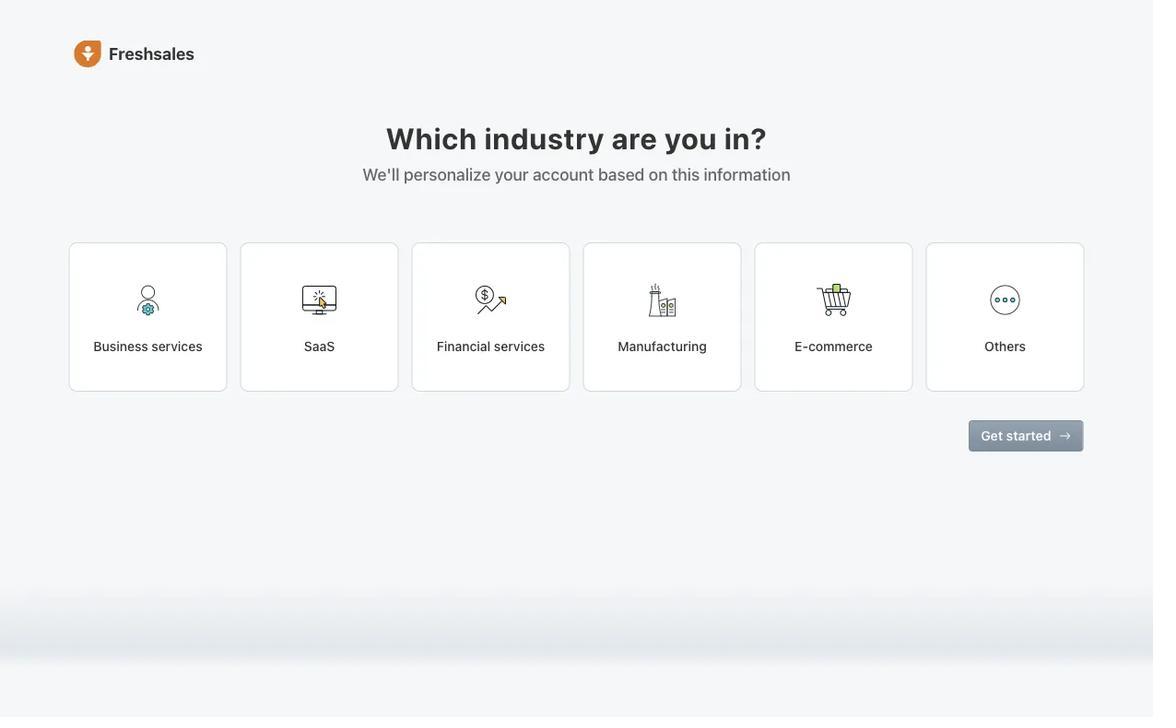 Task type: vqa. For each thing, say whether or not it's contained in the screenshot.
1
no



Task type: locate. For each thing, give the bounding box(es) containing it.
freddy ai insights
[[115, 602, 222, 617]]

0 vertical spatial information
[[704, 164, 791, 184]]

emails janesampleton@gmail.com
[[729, 371, 875, 403]]

information
[[704, 164, 791, 184], [130, 331, 202, 346]]

manufacturing
[[618, 339, 707, 354]]

(sample) up no upcoming meetings with jane.
[[471, 592, 519, 605]]

commerce
[[809, 339, 873, 354]]

e-
[[795, 339, 809, 354]]

1 horizontal spatial information
[[704, 164, 791, 184]]

0 vertical spatial widgetz.io (sample) link
[[548, 390, 658, 403]]

manufacturing icon image
[[640, 278, 685, 322]]

0 vertical spatial (sample)
[[610, 390, 658, 403]]

click
[[382, 293, 409, 306]]

won / churned link
[[1030, 226, 1131, 248]]

qualified link
[[837, 225, 933, 248]]

information down the "business services icon"
[[130, 331, 202, 346]]

widgetz.io (sample) link up upcoming
[[409, 591, 519, 607]]

2 / from the left
[[1079, 230, 1082, 243]]

row
[[409, 580, 1008, 618]]

widgetz.io (sample) link down accounts
[[548, 390, 658, 403]]

widgetz.io down accounts
[[548, 390, 607, 403]]

1 horizontal spatial qualified
[[867, 230, 914, 243]]

overview down business services
[[115, 375, 171, 390]]

0 horizontal spatial (sample)
[[471, 592, 519, 605]]

contacted
[[670, 230, 726, 243]]

freddy
[[115, 602, 157, 617]]

others icon image
[[983, 278, 1028, 322]]

widgetz.io (sample) link
[[548, 390, 658, 403], [409, 591, 519, 607]]

container_wx8msf4aqz5i3rn1 image
[[373, 581, 391, 600], [373, 665, 391, 683]]

upcoming
[[427, 655, 479, 668]]

won / churned button
[[1030, 226, 1131, 248]]

product logo freshsales image
[[74, 40, 101, 68]]

widgetz.io
[[548, 390, 607, 403], [409, 592, 468, 605]]

1 vertical spatial widgetz.io (sample) link
[[409, 591, 519, 607]]

container_wx8msf4aqz5i3rn1 image left no
[[373, 665, 391, 683]]

overview down the 'which'
[[363, 160, 441, 182]]

e-commerce icon image
[[812, 278, 856, 322]]

in
[[897, 592, 906, 604]]

Search your CRM... text field
[[81, 45, 266, 76]]

0 horizontal spatial widgetz.io
[[409, 592, 468, 605]]

1 horizontal spatial overview
[[363, 160, 441, 182]]

information down in?
[[704, 164, 791, 184]]

no
[[409, 655, 424, 668]]

2 services from the left
[[494, 339, 545, 354]]

new
[[590, 230, 613, 243], [714, 592, 737, 605]]

accounts
[[548, 371, 597, 384]]

account
[[533, 164, 594, 184]]

0 horizontal spatial information
[[130, 331, 202, 346]]

new link
[[548, 225, 644, 248]]

services down the "business services icon"
[[152, 339, 203, 354]]

janesampleton@gmail.com
[[729, 390, 875, 403]]

financial
[[437, 339, 491, 354]]

/ right won in the top right of the page
[[1079, 230, 1082, 243]]

1 vertical spatial new
[[714, 592, 737, 605]]

/ left lost
[[1021, 230, 1024, 243]]

1 vertical spatial widgetz.io
[[409, 592, 468, 605]]

interested button
[[740, 226, 837, 248]]

1 / from the left
[[1021, 230, 1024, 243]]

qualified
[[400, 227, 456, 242], [867, 230, 914, 243]]

1 horizontal spatial new
[[714, 592, 737, 605]]

based
[[598, 164, 645, 184]]

personalize
[[404, 164, 491, 184]]

click to add tags
[[382, 293, 473, 306]]

we'll
[[363, 164, 400, 184]]

in?
[[725, 121, 768, 156]]

accounts widgetz.io (sample)
[[548, 371, 658, 403]]

services down financial services icon
[[494, 339, 545, 354]]

1 vertical spatial (sample)
[[471, 592, 519, 605]]

0 vertical spatial container_wx8msf4aqz5i3rn1 image
[[373, 581, 391, 600]]

sales
[[363, 227, 397, 242]]

financial services icon image
[[469, 278, 513, 322]]

0 horizontal spatial widgetz.io (sample) link
[[409, 591, 519, 607]]

which industry are you in? we'll personalize your account based on this information
[[363, 121, 791, 184]]

0 vertical spatial new
[[590, 230, 613, 243]]

$ 5,600
[[560, 592, 601, 605]]

location glendale, arizona, usa
[[368, 373, 494, 404]]

0 vertical spatial widgetz.io
[[548, 390, 607, 403]]

you
[[665, 121, 718, 156]]

no star image
[[145, 289, 157, 302]]

1 services from the left
[[152, 339, 203, 354]]

(sample)
[[610, 390, 658, 403], [471, 592, 519, 605]]

1 vertical spatial overview
[[115, 375, 171, 390]]

others
[[985, 339, 1026, 354]]

sales qualified lead link
[[363, 219, 505, 245]]

0 horizontal spatial /
[[1021, 230, 1024, 243]]

this
[[672, 164, 700, 184]]

phone element
[[11, 638, 48, 675]]

which
[[386, 121, 478, 156]]

business
[[93, 339, 148, 354]]

closes
[[859, 592, 894, 604]]

on
[[649, 164, 668, 184]]

widgetz.io inside widgetz.io (sample) link
[[409, 592, 468, 605]]

won
[[1052, 230, 1076, 243]]

location
[[368, 373, 413, 385]]

lost
[[1027, 230, 1050, 243]]

/
[[1021, 230, 1024, 243], [1079, 230, 1082, 243]]

no upcoming meetings with jane.
[[409, 655, 586, 668]]

0 horizontal spatial services
[[152, 339, 203, 354]]

qualified inside 'link'
[[400, 227, 456, 242]]

widgetz.io up upcoming
[[409, 592, 468, 605]]

2 container_wx8msf4aqz5i3rn1 image from the top
[[373, 665, 391, 683]]

financial services
[[437, 339, 545, 354]]

1 horizontal spatial /
[[1079, 230, 1082, 243]]

emails
[[729, 371, 762, 384]]

overview
[[363, 160, 441, 182], [115, 375, 171, 390]]

usa
[[470, 391, 494, 404]]

0 horizontal spatial qualified
[[400, 227, 456, 242]]

(sample) down manufacturing
[[610, 390, 658, 403]]

container_wx8msf4aqz5i3rn1 image left widgetz.io (sample)
[[373, 581, 391, 600]]

ai
[[160, 602, 172, 617]]

1 horizontal spatial services
[[494, 339, 545, 354]]

glendale,
[[368, 391, 419, 404]]

row containing closes in jan
[[409, 580, 1008, 618]]

your
[[495, 164, 529, 184]]

1 horizontal spatial (sample)
[[610, 390, 658, 403]]

services
[[152, 339, 203, 354], [494, 339, 545, 354]]

1 horizontal spatial widgetz.io
[[548, 390, 607, 403]]

1 vertical spatial container_wx8msf4aqz5i3rn1 image
[[373, 665, 391, 683]]



Task type: describe. For each thing, give the bounding box(es) containing it.
closes in jan
[[859, 592, 928, 604]]

widgetz.io inside accounts widgetz.io (sample)
[[548, 390, 607, 403]]

interested
[[764, 230, 818, 243]]

(sample) inside accounts widgetz.io (sample)
[[610, 390, 658, 403]]

churned
[[1085, 230, 1131, 243]]

0 horizontal spatial new
[[590, 230, 613, 243]]

services for business services
[[152, 339, 203, 354]]

files
[[115, 640, 143, 655]]

arizona,
[[422, 391, 467, 404]]

1 vertical spatial information
[[130, 331, 202, 346]]

1 container_wx8msf4aqz5i3rn1 image from the top
[[373, 581, 391, 600]]

0 horizontal spatial overview
[[115, 375, 171, 390]]

are
[[612, 121, 658, 156]]

saas
[[304, 339, 335, 354]]

to
[[412, 293, 423, 306]]

widgetz.io (sample)
[[409, 592, 519, 605]]

jan
[[909, 592, 928, 604]]

negotiation / lost won / churned
[[956, 230, 1131, 243]]

freshsales
[[109, 44, 195, 64]]

5,600
[[570, 592, 601, 605]]

e-commerce
[[795, 339, 873, 354]]

$
[[560, 592, 567, 605]]

negotiation
[[956, 230, 1018, 243]]

business services icon image
[[126, 278, 170, 322]]

contact information
[[77, 331, 202, 346]]

with
[[533, 655, 555, 668]]

glendale, arizona, usa link
[[368, 391, 494, 404]]

negotiation / lost button
[[933, 226, 1050, 248]]

tags
[[449, 293, 473, 306]]

phone image
[[20, 647, 39, 666]]

contact
[[77, 331, 127, 346]]

information inside the "which industry are you in? we'll personalize your account based on this information"
[[704, 164, 791, 184]]

1 horizontal spatial widgetz.io (sample) link
[[548, 390, 658, 403]]

mng settings image
[[299, 335, 312, 347]]

add
[[426, 293, 446, 306]]

meetings
[[482, 655, 530, 668]]

sales qualified lead
[[363, 227, 489, 242]]

0 vertical spatial overview
[[363, 160, 441, 182]]

interested link
[[740, 226, 837, 248]]

lead
[[459, 227, 489, 242]]

business services
[[93, 339, 203, 354]]

contacted link
[[644, 225, 740, 248]]

jane.
[[558, 655, 586, 668]]

insights
[[176, 602, 222, 617]]

janesampleton@gmail.com link
[[729, 387, 875, 406]]

saas icon image
[[297, 278, 342, 322]]

services for financial services
[[494, 339, 545, 354]]

negotiation / lost link
[[933, 226, 1050, 248]]

industry
[[485, 121, 605, 156]]



